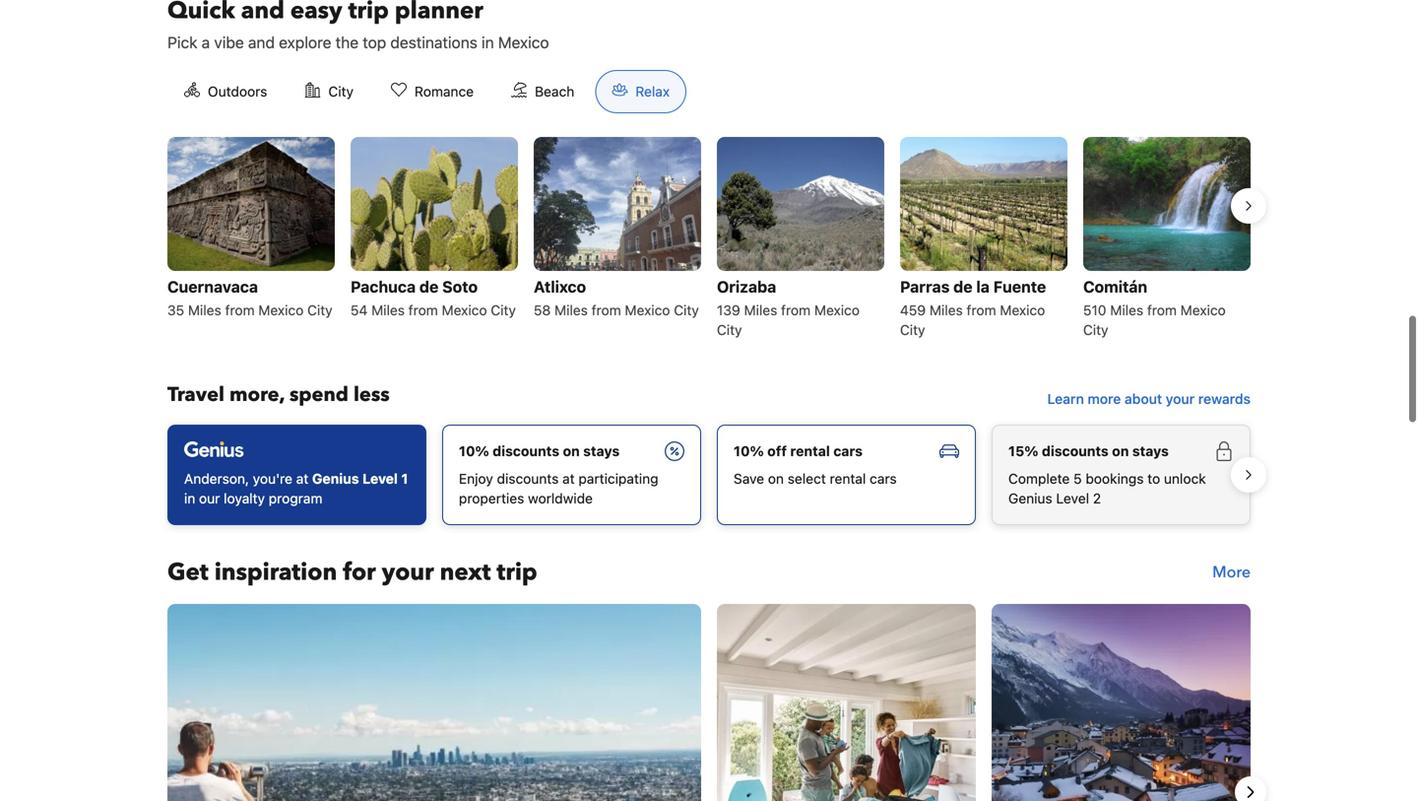 Task type: locate. For each thing, give the bounding box(es) containing it.
miles down comitán
[[1111, 302, 1144, 318]]

1 horizontal spatial stays
[[1133, 443, 1169, 459]]

tab list containing outdoors
[[152, 70, 703, 114]]

de left soto
[[420, 277, 439, 296]]

discounts up 5 at bottom right
[[1042, 443, 1109, 459]]

0 vertical spatial region
[[152, 129, 1267, 350]]

complete 5 bookings to unlock genius level 2
[[1009, 470, 1207, 506]]

to
[[1148, 470, 1161, 487]]

level inside the complete 5 bookings to unlock genius level 2
[[1057, 490, 1090, 506]]

off
[[768, 443, 787, 459]]

relax button
[[595, 70, 687, 113]]

next image
[[1239, 780, 1263, 801]]

0 vertical spatial level
[[363, 470, 398, 487]]

city
[[329, 83, 354, 99], [307, 302, 333, 318], [491, 302, 516, 318], [674, 302, 699, 318], [717, 322, 742, 338], [901, 322, 926, 338], [1084, 322, 1109, 338]]

your right for
[[382, 556, 434, 589]]

miles down cuernavaca
[[188, 302, 221, 318]]

0 horizontal spatial your
[[382, 556, 434, 589]]

learn
[[1048, 391, 1085, 407]]

participating
[[579, 470, 659, 487]]

relax
[[636, 83, 670, 99]]

level left 1
[[363, 470, 398, 487]]

10% up 'save'
[[734, 443, 764, 459]]

rental right select at the right bottom of the page
[[830, 470, 866, 487]]

cars
[[834, 443, 863, 459], [870, 470, 897, 487]]

mexico left 459
[[815, 302, 860, 318]]

miles down "pachuca"
[[372, 302, 405, 318]]

cuernavaca 35 miles from mexico city
[[167, 277, 333, 318]]

0 horizontal spatial on
[[563, 443, 580, 459]]

0 horizontal spatial cars
[[834, 443, 863, 459]]

1 vertical spatial in
[[184, 490, 195, 506]]

genius down complete on the bottom
[[1009, 490, 1053, 506]]

from inside orizaba 139 miles from mexico city
[[781, 302, 811, 318]]

0 horizontal spatial stays
[[583, 443, 620, 459]]

mexico
[[498, 33, 549, 52], [258, 302, 304, 318], [442, 302, 487, 318], [625, 302, 670, 318], [815, 302, 860, 318], [1000, 302, 1046, 318], [1181, 302, 1226, 318]]

romance button
[[374, 70, 491, 113]]

stays
[[583, 443, 620, 459], [1133, 443, 1169, 459]]

miles inside comitán 510 miles from mexico city
[[1111, 302, 1144, 318]]

city left 58
[[491, 302, 516, 318]]

rental up select at the right bottom of the page
[[791, 443, 830, 459]]

blue genius logo image
[[184, 441, 244, 457], [184, 441, 244, 457]]

discounts inside enjoy discounts at participating properties worldwide
[[497, 470, 559, 487]]

10% up the enjoy
[[459, 443, 489, 459]]

2 at from the left
[[563, 470, 575, 487]]

city inside atlixco 58 miles from mexico city
[[674, 302, 699, 318]]

2 stays from the left
[[1133, 443, 1169, 459]]

stays up participating
[[583, 443, 620, 459]]

outdoors
[[208, 83, 267, 99]]

city down 459
[[901, 322, 926, 338]]

city down 'the' on the top left of page
[[329, 83, 354, 99]]

romance
[[415, 83, 474, 99]]

de for parras
[[954, 277, 973, 296]]

genius
[[312, 470, 359, 487], [1009, 490, 1053, 506]]

your right about
[[1166, 391, 1195, 407]]

1 vertical spatial region
[[152, 417, 1267, 533]]

beach
[[535, 83, 575, 99]]

city inside orizaba 139 miles from mexico city
[[717, 322, 742, 338]]

select
[[788, 470, 826, 487]]

35
[[167, 302, 184, 318]]

2 from from the left
[[409, 302, 438, 318]]

from for atlixco
[[592, 302, 621, 318]]

1 horizontal spatial de
[[954, 277, 973, 296]]

mexico left 139
[[625, 302, 670, 318]]

from inside comitán 510 miles from mexico city
[[1148, 302, 1177, 318]]

from down "pachuca"
[[409, 302, 438, 318]]

region for learn more about your rewards 'link'
[[152, 417, 1267, 533]]

0 horizontal spatial genius
[[312, 470, 359, 487]]

2 horizontal spatial on
[[1113, 443, 1130, 459]]

discounts
[[493, 443, 560, 459], [1042, 443, 1109, 459], [497, 470, 559, 487]]

at up worldwide
[[563, 470, 575, 487]]

3 region from the top
[[152, 604, 1267, 801]]

1 horizontal spatial 10%
[[734, 443, 764, 459]]

1 region from the top
[[152, 129, 1267, 350]]

orizaba 139 miles from mexico city
[[717, 277, 860, 338]]

54
[[351, 302, 368, 318]]

city left 54
[[307, 302, 333, 318]]

miles inside orizaba 139 miles from mexico city
[[744, 302, 778, 318]]

travel more, spend less
[[167, 381, 390, 408]]

city down 139
[[717, 322, 742, 338]]

pachuca
[[351, 277, 416, 296]]

1 horizontal spatial on
[[768, 470, 784, 487]]

city inside button
[[329, 83, 354, 99]]

1 vertical spatial genius
[[1009, 490, 1053, 506]]

15%
[[1009, 443, 1039, 459]]

1 horizontal spatial your
[[1166, 391, 1195, 407]]

comitán
[[1084, 277, 1148, 296]]

mexico down soto
[[442, 302, 487, 318]]

on
[[563, 443, 580, 459], [1113, 443, 1130, 459], [768, 470, 784, 487]]

1 miles from the left
[[188, 302, 221, 318]]

top
[[363, 33, 386, 52]]

5 miles from the left
[[930, 302, 963, 318]]

from right 139
[[781, 302, 811, 318]]

510
[[1084, 302, 1107, 318]]

0 vertical spatial your
[[1166, 391, 1195, 407]]

6 from from the left
[[1148, 302, 1177, 318]]

in
[[482, 33, 494, 52], [184, 490, 195, 506]]

miles
[[188, 302, 221, 318], [372, 302, 405, 318], [555, 302, 588, 318], [744, 302, 778, 318], [930, 302, 963, 318], [1111, 302, 1144, 318]]

mexico up rewards
[[1181, 302, 1226, 318]]

tab list
[[152, 70, 703, 114]]

at inside anderson, you're at genius level 1 in our loyalty program
[[296, 470, 309, 487]]

6 miles from the left
[[1111, 302, 1144, 318]]

de
[[420, 277, 439, 296], [954, 277, 973, 296]]

from down comitán
[[1148, 302, 1177, 318]]

1 horizontal spatial level
[[1057, 490, 1090, 506]]

de inside parras de la fuente 459 miles from mexico city
[[954, 277, 973, 296]]

miles inside atlixco 58 miles from mexico city
[[555, 302, 588, 318]]

mexico down fuente
[[1000, 302, 1046, 318]]

from down cuernavaca
[[225, 302, 255, 318]]

learn more about your rewards link
[[1040, 381, 1259, 417]]

city inside "pachuca de soto 54 miles from mexico city"
[[491, 302, 516, 318]]

about
[[1125, 391, 1163, 407]]

5 from from the left
[[967, 302, 997, 318]]

2 miles from the left
[[372, 302, 405, 318]]

enjoy
[[459, 470, 493, 487]]

cars up save on select rental cars
[[834, 443, 863, 459]]

parras de la fuente 459 miles from mexico city
[[901, 277, 1047, 338]]

miles for comitán
[[1111, 302, 1144, 318]]

1 horizontal spatial at
[[563, 470, 575, 487]]

city left 139
[[674, 302, 699, 318]]

discounts for 5
[[1042, 443, 1109, 459]]

1 vertical spatial your
[[382, 556, 434, 589]]

10% off rental cars
[[734, 443, 863, 459]]

in left our
[[184, 490, 195, 506]]

1 vertical spatial cars
[[870, 470, 897, 487]]

at up program
[[296, 470, 309, 487]]

discounts up enjoy discounts at participating properties worldwide
[[493, 443, 560, 459]]

on for bookings
[[1113, 443, 1130, 459]]

rental
[[791, 443, 830, 459], [830, 470, 866, 487]]

miles inside "pachuca de soto 54 miles from mexico city"
[[372, 302, 405, 318]]

10%
[[459, 443, 489, 459], [734, 443, 764, 459]]

1 at from the left
[[296, 470, 309, 487]]

1 de from the left
[[420, 277, 439, 296]]

10% for 10% off rental cars
[[734, 443, 764, 459]]

from
[[225, 302, 255, 318], [409, 302, 438, 318], [592, 302, 621, 318], [781, 302, 811, 318], [967, 302, 997, 318], [1148, 302, 1177, 318]]

level
[[363, 470, 398, 487], [1057, 490, 1090, 506]]

10% discounts on stays
[[459, 443, 620, 459]]

stays for 10% discounts on stays
[[583, 443, 620, 459]]

from right 58
[[592, 302, 621, 318]]

0 horizontal spatial at
[[296, 470, 309, 487]]

region containing 10% discounts on stays
[[152, 417, 1267, 533]]

your
[[1166, 391, 1195, 407], [382, 556, 434, 589]]

more,
[[230, 381, 285, 408]]

miles inside the cuernavaca 35 miles from mexico city
[[188, 302, 221, 318]]

3 miles from the left
[[555, 302, 588, 318]]

1 from from the left
[[225, 302, 255, 318]]

inspiration
[[214, 556, 337, 589]]

0 vertical spatial genius
[[312, 470, 359, 487]]

pick a vibe and explore the top destinations in mexico
[[167, 33, 549, 52]]

travel
[[167, 381, 225, 408]]

from inside atlixco 58 miles from mexico city
[[592, 302, 621, 318]]

0 horizontal spatial 10%
[[459, 443, 489, 459]]

your inside 'link'
[[1166, 391, 1195, 407]]

in right destinations
[[482, 33, 494, 52]]

and
[[248, 33, 275, 52]]

4 miles from the left
[[744, 302, 778, 318]]

bookings
[[1086, 470, 1144, 487]]

your for rewards
[[1166, 391, 1195, 407]]

miles down "orizaba"
[[744, 302, 778, 318]]

save on select rental cars
[[734, 470, 897, 487]]

on right 'save'
[[768, 470, 784, 487]]

mexico inside orizaba 139 miles from mexico city
[[815, 302, 860, 318]]

beach button
[[495, 70, 591, 113]]

1 stays from the left
[[583, 443, 620, 459]]

on up bookings
[[1113, 443, 1130, 459]]

level down 5 at bottom right
[[1057, 490, 1090, 506]]

mexico left 54
[[258, 302, 304, 318]]

miles down 'parras'
[[930, 302, 963, 318]]

region for more link
[[152, 604, 1267, 801]]

0 horizontal spatial de
[[420, 277, 439, 296]]

0 horizontal spatial in
[[184, 490, 195, 506]]

mexico inside the cuernavaca 35 miles from mexico city
[[258, 302, 304, 318]]

stays for 15% discounts on stays
[[1133, 443, 1169, 459]]

2 region from the top
[[152, 417, 1267, 533]]

at for discounts
[[563, 470, 575, 487]]

rewards
[[1199, 391, 1251, 407]]

on up enjoy discounts at participating properties worldwide
[[563, 443, 580, 459]]

enjoy discounts at participating properties worldwide
[[459, 470, 659, 506]]

parras
[[901, 277, 950, 296]]

de inside "pachuca de soto 54 miles from mexico city"
[[420, 277, 439, 296]]

a
[[202, 33, 210, 52]]

0 horizontal spatial level
[[363, 470, 398, 487]]

2 de from the left
[[954, 277, 973, 296]]

region
[[152, 129, 1267, 350], [152, 417, 1267, 533], [152, 604, 1267, 801]]

1 vertical spatial level
[[1057, 490, 1090, 506]]

from down la
[[967, 302, 997, 318]]

at
[[296, 470, 309, 487], [563, 470, 575, 487]]

at inside enjoy discounts at participating properties worldwide
[[563, 470, 575, 487]]

region containing cuernavaca
[[152, 129, 1267, 350]]

city down 510 in the top of the page
[[1084, 322, 1109, 338]]

from inside the cuernavaca 35 miles from mexico city
[[225, 302, 255, 318]]

from for orizaba
[[781, 302, 811, 318]]

pachuca de soto 54 miles from mexico city
[[351, 277, 516, 318]]

stays up to
[[1133, 443, 1169, 459]]

genius up program
[[312, 470, 359, 487]]

from for comitán
[[1148, 302, 1177, 318]]

miles down atlixco
[[555, 302, 588, 318]]

the 6 best orlando hotels for families image
[[717, 604, 976, 801]]

1 10% from the left
[[459, 443, 489, 459]]

3 from from the left
[[592, 302, 621, 318]]

1 horizontal spatial genius
[[1009, 490, 1053, 506]]

cars right select at the right bottom of the page
[[870, 470, 897, 487]]

2 vertical spatial region
[[152, 604, 1267, 801]]

de left la
[[954, 277, 973, 296]]

outdoors button
[[167, 70, 284, 113]]

4 from from the left
[[781, 302, 811, 318]]

1 horizontal spatial in
[[482, 33, 494, 52]]

2 10% from the left
[[734, 443, 764, 459]]

discounts down "10% discounts on stays"
[[497, 470, 559, 487]]

soto
[[443, 277, 478, 296]]



Task type: describe. For each thing, give the bounding box(es) containing it.
1 horizontal spatial cars
[[870, 470, 897, 487]]

less
[[354, 381, 390, 408]]

complete
[[1009, 470, 1070, 487]]

miles for cuernavaca
[[188, 302, 221, 318]]

miles for orizaba
[[744, 302, 778, 318]]

10% for 10% discounts on stays
[[459, 443, 489, 459]]

15% discounts on stays
[[1009, 443, 1169, 459]]

fuente
[[994, 277, 1047, 296]]

mexico inside parras de la fuente 459 miles from mexico city
[[1000, 302, 1046, 318]]

139
[[717, 302, 741, 318]]

1 vertical spatial rental
[[830, 470, 866, 487]]

cuernavaca
[[167, 277, 258, 296]]

0 vertical spatial cars
[[834, 443, 863, 459]]

genius inside anderson, you're at genius level 1 in our loyalty program
[[312, 470, 359, 487]]

from inside parras de la fuente 459 miles from mexico city
[[967, 302, 997, 318]]

2
[[1093, 490, 1102, 506]]

pick
[[167, 33, 198, 52]]

program
[[269, 490, 323, 506]]

comitán 510 miles from mexico city
[[1084, 277, 1226, 338]]

5
[[1074, 470, 1082, 487]]

at for you're
[[296, 470, 309, 487]]

de for pachuca
[[420, 277, 439, 296]]

unlock
[[1165, 470, 1207, 487]]

you're
[[253, 470, 293, 487]]

the
[[336, 33, 359, 52]]

properties
[[459, 490, 524, 506]]

anderson,
[[184, 470, 249, 487]]

mexico inside "pachuca de soto 54 miles from mexico city"
[[442, 302, 487, 318]]

trip
[[497, 556, 538, 589]]

more link
[[1213, 557, 1251, 588]]

on for at
[[563, 443, 580, 459]]

from for cuernavaca
[[225, 302, 255, 318]]

atlixco 58 miles from mexico city
[[534, 277, 699, 318]]

1
[[401, 470, 408, 487]]

destinations
[[391, 33, 478, 52]]

discounts for discounts
[[493, 443, 560, 459]]

for
[[343, 556, 376, 589]]

miles for atlixco
[[555, 302, 588, 318]]

loyalty
[[224, 490, 265, 506]]

miles inside parras de la fuente 459 miles from mexico city
[[930, 302, 963, 318]]

get
[[167, 556, 209, 589]]

orizaba
[[717, 277, 777, 296]]

mexico inside comitán 510 miles from mexico city
[[1181, 302, 1226, 318]]

get inspiration for your next trip
[[167, 556, 538, 589]]

0 vertical spatial rental
[[791, 443, 830, 459]]

explore
[[279, 33, 332, 52]]

our
[[199, 490, 220, 506]]

your for next
[[382, 556, 434, 589]]

mexico inside atlixco 58 miles from mexico city
[[625, 302, 670, 318]]

genius inside the complete 5 bookings to unlock genius level 2
[[1009, 490, 1053, 506]]

level inside anderson, you're at genius level 1 in our loyalty program
[[363, 470, 398, 487]]

anderson, you're at genius level 1 in our loyalty program
[[184, 470, 408, 506]]

la
[[977, 277, 990, 296]]

atlixco
[[534, 277, 586, 296]]

next
[[440, 556, 491, 589]]

mexico up beach button
[[498, 33, 549, 52]]

spend
[[290, 381, 349, 408]]

learn more about your rewards
[[1048, 391, 1251, 407]]

0 vertical spatial in
[[482, 33, 494, 52]]

save
[[734, 470, 765, 487]]

city inside comitán 510 miles from mexico city
[[1084, 322, 1109, 338]]

5 best ski towns around the world image
[[992, 604, 1251, 801]]

58
[[534, 302, 551, 318]]

vibe
[[214, 33, 244, 52]]

more
[[1213, 562, 1251, 583]]

city button
[[288, 70, 370, 113]]

worldwide
[[528, 490, 593, 506]]

in inside anderson, you're at genius level 1 in our loyalty program
[[184, 490, 195, 506]]

city inside parras de la fuente 459 miles from mexico city
[[901, 322, 926, 338]]

from inside "pachuca de soto 54 miles from mexico city"
[[409, 302, 438, 318]]

459
[[901, 302, 926, 318]]

city inside the cuernavaca 35 miles from mexico city
[[307, 302, 333, 318]]

more
[[1088, 391, 1122, 407]]



Task type: vqa. For each thing, say whether or not it's contained in the screenshot.


